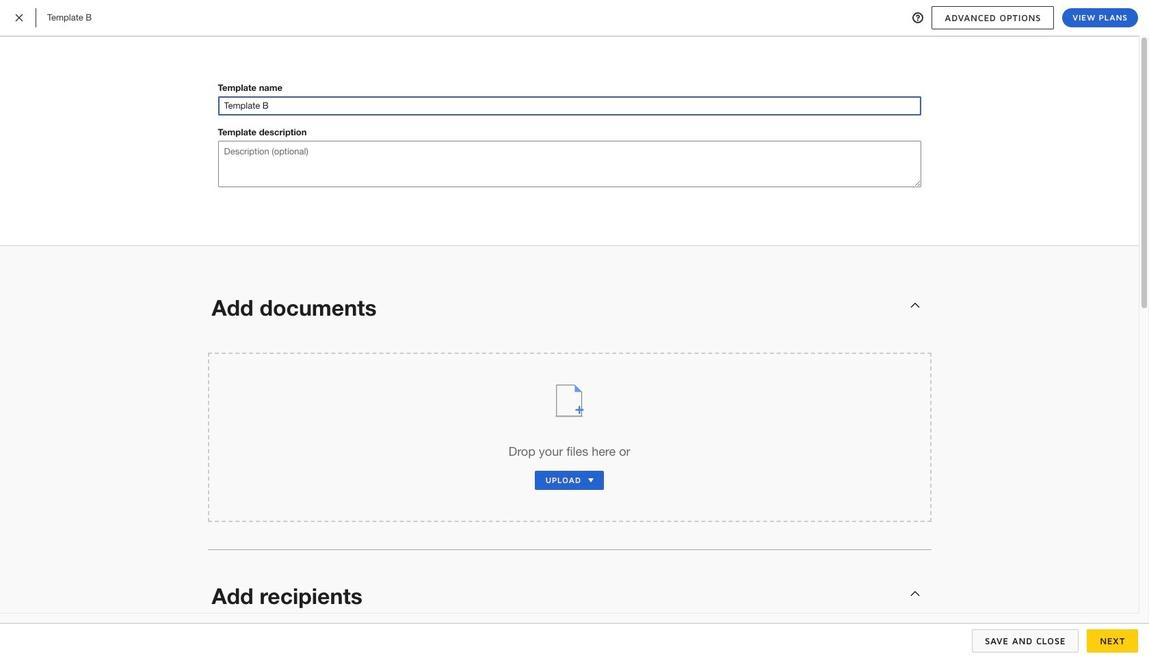 Task type: locate. For each thing, give the bounding box(es) containing it.
Template name text field
[[219, 97, 920, 115]]

Description (optional) text field
[[218, 141, 921, 187]]



Task type: vqa. For each thing, say whether or not it's contained in the screenshot.
templates icon
no



